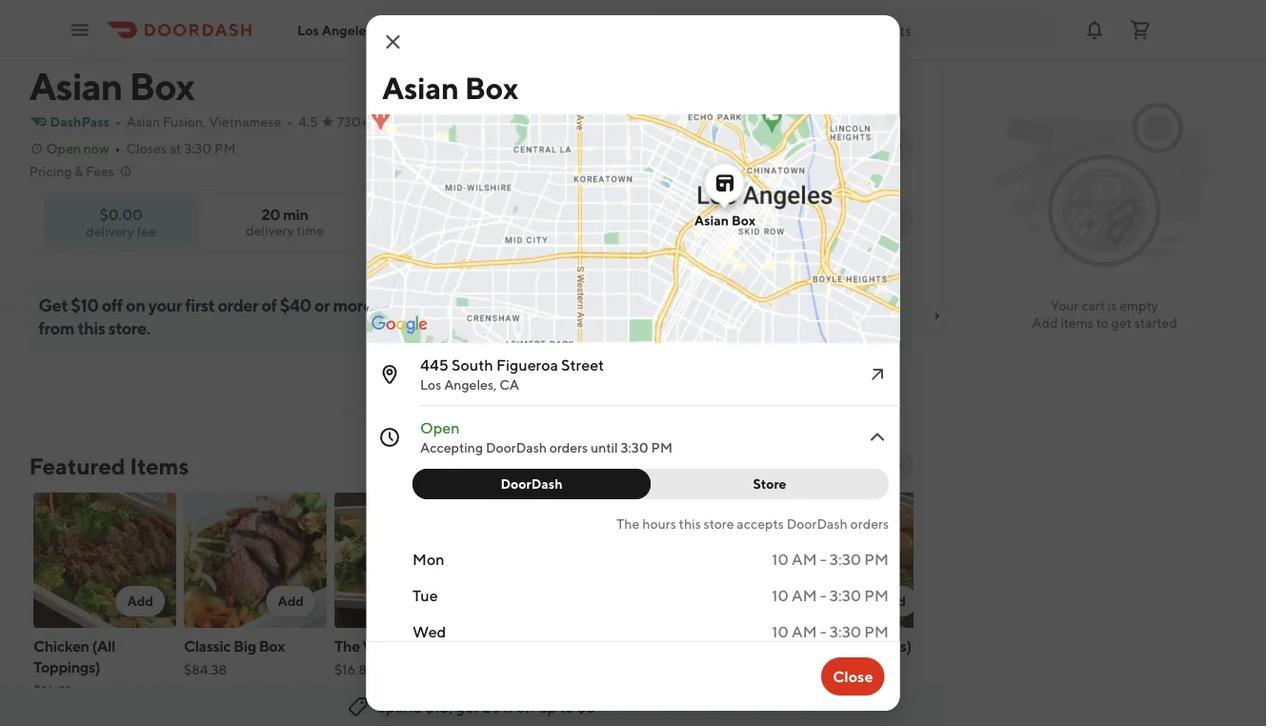 Task type: vqa. For each thing, say whether or not it's contained in the screenshot.
The The within the Asian Box dialog
yes



Task type: describe. For each thing, give the bounding box(es) containing it.
close asian box image
[[382, 30, 404, 53]]

or
[[314, 294, 330, 315]]

steak (all toppings) button
[[481, 489, 631, 691]]

first
[[185, 294, 215, 315]]

$0.00 delivery fee
[[86, 205, 156, 239]]

chicken for chicken curry
[[635, 637, 691, 655]]

dashpass •
[[50, 114, 121, 130]]

445
[[420, 356, 448, 374]]

3:30 inside open accepting doordash orders until 3:30 pm
[[620, 440, 648, 455]]

3:30 for tue
[[829, 586, 861, 605]]

store
[[753, 476, 786, 492]]

open menu image
[[69, 19, 91, 41]]

click item image for street
[[866, 363, 888, 386]]

the workout $16.81
[[334, 637, 422, 677]]

10 for wed
[[772, 623, 788, 641]]

pricing
[[29, 163, 72, 179]]

now
[[84, 141, 109, 156]]

classic big box image
[[183, 493, 326, 628]]

open for open now
[[46, 141, 81, 156]]

store
[[703, 516, 734, 532]]

select promotional banner element
[[444, 351, 498, 385]]

featured items heading
[[29, 451, 189, 481]]

0 vertical spatial los
[[297, 22, 319, 38]]

open for open accepting doordash orders until 3:30 pm
[[420, 419, 459, 437]]

angeles
[[322, 22, 372, 38]]

previous button of carousel image
[[852, 458, 868, 474]]

orders inside open accepting doordash orders until 3:30 pm
[[549, 440, 588, 455]]

items
[[1061, 315, 1094, 331]]

tofu
[[786, 637, 816, 655]]

order
[[663, 212, 700, 228]]

angeles,
[[444, 377, 496, 393]]

at
[[169, 141, 181, 156]]

classic big box $84.38
[[183, 637, 284, 677]]

0.8 mi • $$
[[429, 114, 500, 130]]

3:30 right at
[[184, 141, 212, 156]]

- for wed
[[820, 623, 826, 641]]

accepts
[[736, 516, 784, 532]]

min for delivery
[[774, 221, 794, 234]]

0.8
[[429, 114, 450, 130]]

to for up
[[560, 698, 574, 716]]

spend $15, get 20% off up to $5
[[377, 698, 596, 716]]

steak (all toppings)
[[485, 637, 618, 655]]

ratings
[[371, 114, 412, 130]]

workout
[[362, 637, 422, 655]]

20%
[[482, 698, 513, 716]]

20 min delivery time
[[246, 205, 324, 238]]

add button for chicken (all toppings)
[[115, 586, 164, 616]]

steak (all toppings) image
[[485, 493, 627, 628]]

your
[[148, 294, 182, 315]]

730+ ratings •
[[337, 114, 424, 130]]

spend
[[377, 698, 422, 716]]

(all for steak
[[525, 637, 549, 655]]

&
[[74, 163, 83, 179]]

your cart is empty add items to get started
[[1032, 298, 1177, 331]]

wed
[[412, 623, 446, 641]]

is
[[1108, 298, 1117, 313]]

time
[[297, 222, 324, 238]]

445 south figueroa street los angeles, ca
[[420, 356, 604, 393]]

until
[[590, 440, 618, 455]]

$$
[[484, 114, 500, 130]]

vietnamese
[[209, 114, 281, 130]]

chicken for chicken (all toppings) $16.81
[[33, 637, 89, 655]]

add button for classic big box
[[266, 586, 315, 616]]

pm for wed
[[864, 623, 888, 641]]

fusion,
[[163, 114, 206, 130]]

los angeles button
[[297, 22, 388, 38]]

10 for mon
[[772, 550, 788, 568]]

add for chicken (all toppings)
[[127, 593, 153, 609]]

close button
[[821, 657, 885, 696]]

close
[[833, 667, 873, 686]]

pickup 15 min
[[847, 204, 890, 234]]

$16.81 inside chicken (all toppings) $16.81
[[33, 683, 70, 698]]

fees
[[86, 163, 114, 179]]

pm for mon
[[864, 550, 888, 568]]

doordash inside open accepting doordash orders until 3:30 pm
[[485, 440, 546, 455]]

$17.19
[[786, 662, 821, 677]]

Store button
[[639, 469, 888, 499]]

delivery inside the 20 min delivery time
[[246, 222, 294, 238]]

$16.81 inside the workout $16.81
[[334, 662, 371, 677]]

of
[[261, 294, 277, 315]]

15
[[852, 221, 864, 234]]

items
[[130, 452, 189, 479]]

save button
[[494, 201, 573, 239]]

up
[[539, 698, 557, 716]]

730+
[[337, 114, 368, 130]]

2 vertical spatial doordash
[[786, 516, 847, 532]]

- for mon
[[820, 550, 826, 568]]

(all for tofu
[[818, 637, 842, 655]]

group order button
[[588, 201, 712, 239]]

hour options option group
[[412, 469, 888, 499]]

the for hours
[[616, 516, 639, 532]]

asian box dialog
[[359, 15, 1090, 726]]

on
[[126, 294, 145, 315]]

• right mi
[[473, 114, 479, 130]]

off inside get $10 off on your first order of $40 or more from this store.
[[102, 294, 123, 315]]

big
[[233, 637, 256, 655]]

3:30 for wed
[[829, 623, 861, 641]]

chicken curry image
[[635, 493, 778, 628]]

toppings) for chicken (all toppings) $16.81
[[33, 658, 100, 676]]

delivery 20 min
[[750, 204, 801, 234]]

1 vertical spatial off
[[516, 698, 536, 716]]

store.
[[108, 317, 150, 338]]

notification bell image
[[1083, 19, 1106, 41]]

1 horizontal spatial orders
[[850, 516, 888, 532]]

chicken curry button
[[631, 489, 782, 691]]

next button of carousel image
[[890, 458, 906, 474]]

fee
[[137, 223, 156, 239]]

20 inside the 20 min delivery time
[[261, 205, 280, 223]]

save
[[532, 212, 562, 228]]

tofu (all toppings) image
[[786, 493, 929, 628]]

20 inside "delivery 20 min"
[[758, 221, 772, 234]]

order
[[218, 294, 258, 315]]

los inside 445 south figueroa street los angeles, ca
[[420, 377, 441, 393]]

box inside classic big box $84.38
[[258, 637, 284, 655]]

started
[[1134, 315, 1177, 331]]

add for classic big box
[[277, 593, 303, 609]]



Task type: locate. For each thing, give the bounding box(es) containing it.
chicken (all toppings) image
[[33, 493, 176, 628]]

2 10 am - 3:30 pm from the top
[[772, 586, 888, 605]]

1 horizontal spatial to
[[1096, 315, 1109, 331]]

delivery inside $0.00 delivery fee
[[86, 223, 134, 239]]

off left up
[[516, 698, 536, 716]]

add button for tofu (all toppings)
[[868, 586, 917, 616]]

1 click item image from the top
[[866, 363, 888, 386]]

$10
[[71, 294, 99, 315]]

1 add button from the left
[[115, 586, 164, 616]]

3 - from the top
[[820, 623, 826, 641]]

0 horizontal spatial off
[[102, 294, 123, 315]]

1 vertical spatial the
[[334, 637, 359, 655]]

20
[[261, 205, 280, 223], [758, 221, 772, 234]]

los angeles
[[297, 22, 372, 38]]

group order
[[621, 212, 700, 228]]

1 horizontal spatial chicken
[[635, 637, 691, 655]]

0 horizontal spatial toppings)
[[33, 658, 100, 676]]

hours
[[642, 516, 676, 532]]

toppings) inside 'button'
[[551, 637, 618, 655]]

(all right tofu
[[818, 637, 842, 655]]

1 horizontal spatial get
[[1112, 315, 1132, 331]]

0 vertical spatial to
[[1096, 315, 1109, 331]]

1 vertical spatial open
[[420, 419, 459, 437]]

pm down vietnamese
[[214, 141, 236, 156]]

asian box
[[29, 63, 194, 108], [382, 70, 518, 105], [694, 212, 755, 228], [694, 212, 755, 228]]

- up tofu (all toppings) $17.19
[[820, 586, 826, 605]]

featured items
[[29, 452, 189, 479]]

order methods option group
[[727, 201, 913, 239]]

the hours this store accepts doordash orders
[[616, 516, 888, 532]]

toppings) for tofu (all toppings) $17.19
[[844, 637, 911, 655]]

this inside get $10 off on your first order of $40 or more from this store.
[[77, 317, 105, 338]]

the inside asian box dialog
[[616, 516, 639, 532]]

am for tue
[[791, 586, 817, 605]]

add button for the workout
[[416, 586, 465, 616]]

add
[[1032, 315, 1058, 331], [127, 593, 153, 609], [277, 593, 303, 609], [428, 593, 454, 609], [879, 593, 906, 609]]

open
[[46, 141, 81, 156], [420, 419, 459, 437]]

min down the delivery
[[774, 221, 794, 234]]

the inside the workout $16.81
[[334, 637, 359, 655]]

1 10 from the top
[[772, 550, 788, 568]]

pm inside open accepting doordash orders until 3:30 pm
[[651, 440, 672, 455]]

0 vertical spatial open
[[46, 141, 81, 156]]

(all inside tofu (all toppings) $17.19
[[818, 637, 842, 655]]

3 am from the top
[[791, 623, 817, 641]]

2 add button from the left
[[266, 586, 315, 616]]

$40
[[280, 294, 311, 315]]

0 horizontal spatial delivery
[[86, 223, 134, 239]]

this
[[77, 317, 105, 338], [678, 516, 701, 532]]

1 horizontal spatial this
[[678, 516, 701, 532]]

(all inside chicken (all toppings) $16.81
[[91, 637, 115, 655]]

20 left the time
[[261, 205, 280, 223]]

3:30 down previous button of carousel 'image'
[[829, 550, 861, 568]]

1 horizontal spatial (all
[[525, 637, 549, 655]]

0 vertical spatial orders
[[549, 440, 588, 455]]

10 down accepts
[[772, 550, 788, 568]]

1 vertical spatial am
[[791, 586, 817, 605]]

2 vertical spatial 10
[[772, 623, 788, 641]]

DoorDash button
[[412, 469, 650, 499]]

box
[[129, 63, 194, 108], [464, 70, 518, 105], [731, 212, 755, 228], [731, 212, 755, 228], [258, 637, 284, 655]]

info
[[877, 137, 902, 152]]

0 horizontal spatial to
[[560, 698, 574, 716]]

off
[[102, 294, 123, 315], [516, 698, 536, 716]]

1 vertical spatial los
[[420, 377, 441, 393]]

the
[[616, 516, 639, 532], [334, 637, 359, 655]]

pickup
[[847, 204, 890, 220]]

1 horizontal spatial open
[[420, 419, 459, 437]]

0 horizontal spatial (all
[[91, 637, 115, 655]]

add for the workout
[[428, 593, 454, 609]]

0 horizontal spatial this
[[77, 317, 105, 338]]

0 horizontal spatial chicken
[[33, 637, 89, 655]]

0 horizontal spatial min
[[283, 205, 308, 223]]

add inside your cart is empty add items to get started
[[1032, 315, 1058, 331]]

am for mon
[[791, 550, 817, 568]]

toppings) inside chicken (all toppings) $16.81
[[33, 658, 100, 676]]

3 10 from the top
[[772, 623, 788, 641]]

min inside the 20 min delivery time
[[283, 205, 308, 223]]

1 horizontal spatial los
[[420, 377, 441, 393]]

3:30
[[184, 141, 212, 156], [620, 440, 648, 455], [829, 550, 861, 568], [829, 586, 861, 605], [829, 623, 861, 641]]

10 am - 3:30 pm for tue
[[772, 586, 888, 605]]

1 horizontal spatial min
[[774, 221, 794, 234]]

get right the $15, on the bottom
[[456, 698, 479, 716]]

am for wed
[[791, 623, 817, 641]]

1 vertical spatial orders
[[850, 516, 888, 532]]

$84.38
[[183, 662, 226, 677]]

open inside open accepting doordash orders until 3:30 pm
[[420, 419, 459, 437]]

2 vertical spatial 10 am - 3:30 pm
[[772, 623, 888, 641]]

more info button
[[811, 130, 913, 160]]

off left on
[[102, 294, 123, 315]]

this inside asian box dialog
[[678, 516, 701, 532]]

click item image for orders
[[866, 426, 888, 449]]

10 am - 3:30 pm up tofu
[[772, 586, 888, 605]]

add for tofu (all toppings)
[[879, 593, 906, 609]]

street
[[561, 356, 604, 374]]

- right tofu
[[820, 623, 826, 641]]

0 horizontal spatial the
[[334, 637, 359, 655]]

1 am from the top
[[791, 550, 817, 568]]

2 am from the top
[[791, 586, 817, 605]]

map region
[[359, 81, 1090, 569]]

3:30 up close button
[[829, 623, 861, 641]]

chicken curry
[[635, 637, 731, 655]]

None radio
[[727, 201, 824, 239], [813, 201, 913, 239], [727, 201, 824, 239], [813, 201, 913, 239]]

0 vertical spatial get
[[1112, 315, 1132, 331]]

south
[[451, 356, 493, 374]]

open up accepting
[[420, 419, 459, 437]]

10 for tue
[[772, 586, 788, 605]]

2 - from the top
[[820, 586, 826, 605]]

chicken inside chicken curry button
[[635, 637, 691, 655]]

to right up
[[560, 698, 574, 716]]

add button
[[115, 586, 164, 616], [266, 586, 315, 616], [416, 586, 465, 616], [868, 586, 917, 616]]

• right now
[[115, 141, 121, 156]]

1 vertical spatial 10 am - 3:30 pm
[[772, 586, 888, 605]]

$16.81
[[334, 662, 371, 677], [33, 683, 70, 698]]

3 (all from the left
[[818, 637, 842, 655]]

curry
[[694, 637, 731, 655]]

min down pickup
[[866, 221, 885, 234]]

1 vertical spatial this
[[678, 516, 701, 532]]

2 click item image from the top
[[866, 426, 888, 449]]

doordash up doordash button
[[485, 440, 546, 455]]

1 horizontal spatial toppings)
[[551, 637, 618, 655]]

-
[[820, 550, 826, 568], [820, 586, 826, 605], [820, 623, 826, 641]]

doordash right accepts
[[786, 516, 847, 532]]

delivery left fee
[[86, 223, 134, 239]]

chicken inside chicken (all toppings) $16.81
[[33, 637, 89, 655]]

powered by google image
[[371, 315, 427, 334]]

pricing & fees
[[29, 163, 114, 179]]

open now
[[46, 141, 109, 156]]

orders left until at the bottom
[[549, 440, 588, 455]]

min inside "delivery 20 min"
[[774, 221, 794, 234]]

0 vertical spatial $16.81
[[334, 662, 371, 677]]

0 vertical spatial the
[[616, 516, 639, 532]]

1 vertical spatial doordash
[[500, 476, 562, 492]]

delivery left the time
[[246, 222, 294, 238]]

the workout image
[[334, 493, 477, 628]]

chicken (all toppings) $16.81
[[33, 637, 115, 698]]

to down cart
[[1096, 315, 1109, 331]]

• left 0.8
[[418, 114, 424, 130]]

$5
[[577, 698, 596, 716]]

10 am - 3:30 pm up $17.19
[[772, 623, 888, 641]]

accepting
[[420, 440, 483, 455]]

doordash inside doordash button
[[500, 476, 562, 492]]

los down '445'
[[420, 377, 441, 393]]

closes
[[126, 141, 167, 156]]

min inside pickup 15 min
[[866, 221, 885, 234]]

pm up close button
[[864, 623, 888, 641]]

0 vertical spatial click item image
[[866, 363, 888, 386]]

• left 4.5
[[287, 114, 293, 130]]

orders down previous button of carousel 'image'
[[850, 516, 888, 532]]

10 up $17.19
[[772, 623, 788, 641]]

orders
[[549, 440, 588, 455], [850, 516, 888, 532]]

0 horizontal spatial orders
[[549, 440, 588, 455]]

2 horizontal spatial min
[[866, 221, 885, 234]]

open up pricing & fees
[[46, 141, 81, 156]]

0 horizontal spatial 20
[[261, 205, 280, 223]]

(all right steak
[[525, 637, 549, 655]]

2 vertical spatial am
[[791, 623, 817, 641]]

get $10 off on your first order of $40 or more from this store.
[[39, 294, 372, 338]]

to
[[1096, 315, 1109, 331], [560, 698, 574, 716]]

los left angeles
[[297, 22, 319, 38]]

1 horizontal spatial the
[[616, 516, 639, 532]]

(all down chicken (all toppings) image
[[91, 637, 115, 655]]

$15,
[[425, 698, 453, 716]]

2 (all from the left
[[525, 637, 549, 655]]

1 horizontal spatial 20
[[758, 221, 772, 234]]

click item image
[[866, 363, 888, 386], [866, 426, 888, 449]]

2 vertical spatial -
[[820, 623, 826, 641]]

get
[[39, 294, 68, 315]]

am up $17.19
[[791, 623, 817, 641]]

2 10 from the top
[[772, 586, 788, 605]]

1 vertical spatial get
[[456, 698, 479, 716]]

cart
[[1082, 298, 1105, 313]]

am down the hours this store accepts doordash orders
[[791, 550, 817, 568]]

the for workout
[[334, 637, 359, 655]]

group
[[621, 212, 660, 228]]

0 vertical spatial 10 am - 3:30 pm
[[772, 550, 888, 568]]

0 horizontal spatial los
[[297, 22, 319, 38]]

toppings) for steak (all toppings)
[[551, 637, 618, 655]]

(all inside 'button'
[[525, 637, 549, 655]]

0 items, open order cart image
[[1129, 19, 1152, 41]]

mi
[[452, 114, 467, 130]]

this left store
[[678, 516, 701, 532]]

0 horizontal spatial open
[[46, 141, 81, 156]]

classic
[[183, 637, 230, 655]]

to for items
[[1096, 315, 1109, 331]]

1 10 am - 3:30 pm from the top
[[772, 550, 888, 568]]

1 - from the top
[[820, 550, 826, 568]]

10 am - 3:30 pm
[[772, 550, 888, 568], [772, 586, 888, 605], [772, 623, 888, 641]]

pm up tofu (all toppings) $17.19
[[864, 586, 888, 605]]

more
[[333, 294, 372, 315]]

- for tue
[[820, 586, 826, 605]]

1 horizontal spatial delivery
[[246, 222, 294, 238]]

- down the hours this store accepts doordash orders
[[820, 550, 826, 568]]

1 (all from the left
[[91, 637, 115, 655]]

get
[[1112, 315, 1132, 331], [456, 698, 479, 716]]

featured
[[29, 452, 125, 479]]

10 am - 3:30 pm down accepts
[[772, 550, 888, 568]]

toppings)
[[551, 637, 618, 655], [844, 637, 911, 655], [33, 658, 100, 676]]

1 horizontal spatial off
[[516, 698, 536, 716]]

0 vertical spatial am
[[791, 550, 817, 568]]

3:30 for mon
[[829, 550, 861, 568]]

2 horizontal spatial toppings)
[[844, 637, 911, 655]]

0 horizontal spatial get
[[456, 698, 479, 716]]

min for pickup
[[866, 221, 885, 234]]

more
[[841, 137, 874, 152]]

figueroa
[[496, 356, 558, 374]]

1 horizontal spatial $16.81
[[334, 662, 371, 677]]

toppings) inside tofu (all toppings) $17.19
[[844, 637, 911, 655]]

3:30 up tofu (all toppings) $17.19
[[829, 586, 861, 605]]

the left workout
[[334, 637, 359, 655]]

3 10 am - 3:30 pm from the top
[[772, 623, 888, 641]]

steak
[[485, 637, 523, 655]]

1 vertical spatial -
[[820, 586, 826, 605]]

0 vertical spatial off
[[102, 294, 123, 315]]

0 vertical spatial -
[[820, 550, 826, 568]]

los
[[297, 22, 319, 38], [420, 377, 441, 393]]

ca
[[499, 377, 519, 393]]

pm down previous button of carousel 'image'
[[864, 550, 888, 568]]

this down $10
[[77, 317, 105, 338]]

asian fusion, vietnamese
[[126, 114, 281, 130]]

2 chicken from the left
[[635, 637, 691, 655]]

asian box image
[[46, 0, 119, 50]]

1 vertical spatial to
[[560, 698, 574, 716]]

pm for tue
[[864, 586, 888, 605]]

get down is
[[1112, 315, 1132, 331]]

am up tofu
[[791, 586, 817, 605]]

0 vertical spatial this
[[77, 317, 105, 338]]

20 down the delivery
[[758, 221, 772, 234]]

4.5
[[298, 114, 318, 130]]

10 up tofu
[[772, 586, 788, 605]]

10 am - 3:30 pm for wed
[[772, 623, 888, 641]]

chicken
[[33, 637, 89, 655], [635, 637, 691, 655]]

min up $40
[[283, 205, 308, 223]]

pm up hour options option group
[[651, 440, 672, 455]]

mon
[[412, 550, 444, 568]]

• right dashpass
[[115, 114, 121, 130]]

(all for chicken
[[91, 637, 115, 655]]

tofu (all toppings) $17.19
[[786, 637, 911, 677]]

0 vertical spatial 10
[[772, 550, 788, 568]]

4 add button from the left
[[868, 586, 917, 616]]

to inside your cart is empty add items to get started
[[1096, 315, 1109, 331]]

1 vertical spatial click item image
[[866, 426, 888, 449]]

1 vertical spatial 10
[[772, 586, 788, 605]]

2 horizontal spatial (all
[[818, 637, 842, 655]]

delivery
[[750, 204, 801, 220]]

10 am - 3:30 pm for mon
[[772, 550, 888, 568]]

open accepting doordash orders until 3:30 pm
[[420, 419, 672, 455]]

3:30 right until at the bottom
[[620, 440, 648, 455]]

3 add button from the left
[[416, 586, 465, 616]]

doordash down open accepting doordash orders until 3:30 pm
[[500, 476, 562, 492]]

• closes at 3:30 pm
[[115, 141, 236, 156]]

empty
[[1120, 298, 1159, 313]]

pricing & fees button
[[29, 162, 133, 181]]

from
[[39, 317, 74, 338]]

1 chicken from the left
[[33, 637, 89, 655]]

dashpass
[[50, 114, 109, 130]]

more info
[[841, 137, 902, 152]]

0 horizontal spatial $16.81
[[33, 683, 70, 698]]

tue
[[412, 586, 437, 605]]

get inside your cart is empty add items to get started
[[1112, 315, 1132, 331]]

0 vertical spatial doordash
[[485, 440, 546, 455]]

1 vertical spatial $16.81
[[33, 683, 70, 698]]

the left hours
[[616, 516, 639, 532]]

am
[[791, 550, 817, 568], [791, 586, 817, 605], [791, 623, 817, 641]]



